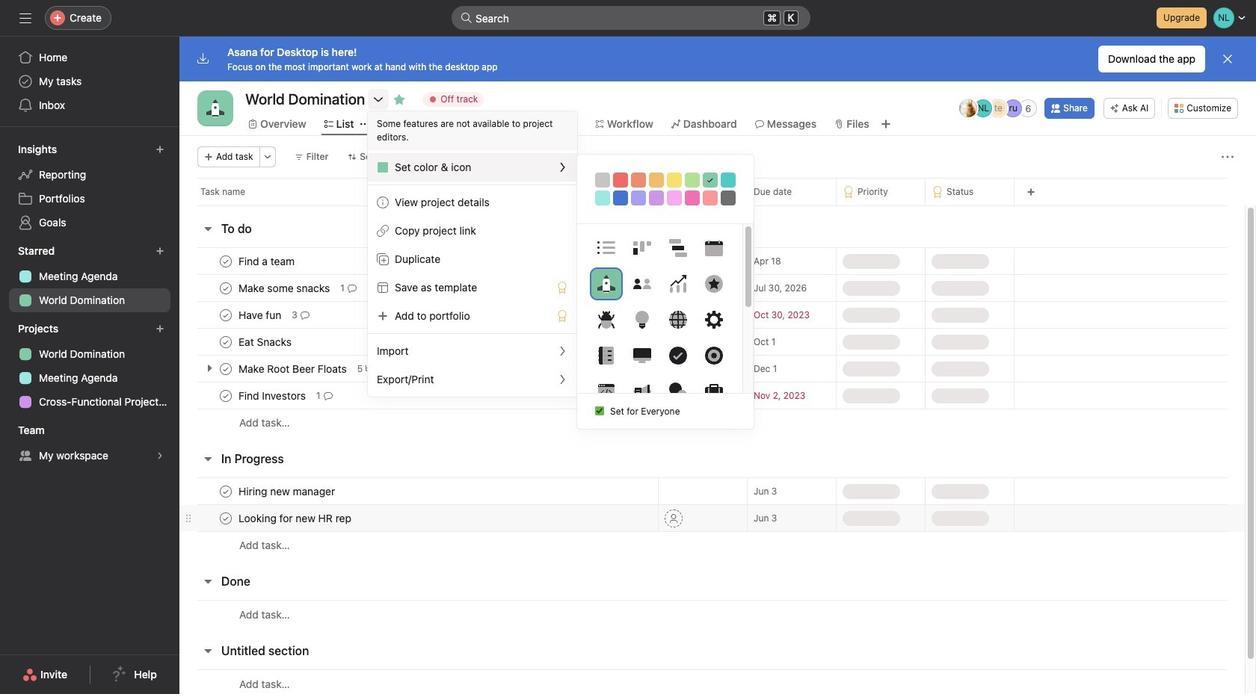 Task type: describe. For each thing, give the bounding box(es) containing it.
5 subtasks image
[[366, 365, 375, 374]]

starred element
[[0, 238, 180, 316]]

prominent image
[[461, 12, 473, 24]]

notebook image
[[597, 347, 615, 365]]

show options image
[[373, 93, 385, 105]]

people image
[[633, 275, 651, 293]]

bug image
[[597, 311, 615, 329]]

find a team cell
[[180, 248, 658, 275]]

add tab image
[[880, 118, 892, 130]]

remove from starred image
[[394, 93, 406, 105]]

1 comment image for task name text box within the find investors cell
[[324, 392, 333, 401]]

3 collapse task list for this group image from the top
[[202, 645, 214, 657]]

header to do tree grid
[[180, 248, 1245, 437]]

task name text field inside make root beer floats cell
[[236, 362, 351, 377]]

mark complete checkbox for task name text box inside the looking for new hr rep cell
[[217, 510, 235, 528]]

mark complete checkbox for task name text box within the find a team cell
[[217, 252, 235, 270]]

2 collapse task list for this group image from the top
[[202, 576, 214, 588]]

mark complete checkbox for task name text box within the find investors cell
[[217, 387, 235, 405]]

collapse task list for this group image
[[202, 453, 214, 465]]

target image
[[705, 347, 723, 365]]

make some snacks cell
[[180, 275, 658, 302]]

expand subtask list for the task make root beer floats image
[[203, 363, 215, 375]]

megaphone image
[[633, 383, 651, 401]]

0 horizontal spatial more actions image
[[263, 153, 272, 162]]

see details, my workspace image
[[156, 452, 165, 461]]

hiring new manager cell
[[180, 478, 658, 506]]

rocket image
[[206, 99, 224, 117]]

star image
[[705, 275, 723, 293]]

add field image
[[1027, 188, 1036, 197]]

looking for new hr rep cell
[[180, 505, 658, 533]]

make root beer floats cell
[[180, 355, 658, 383]]

mark complete checkbox for task name text field in make some snacks cell
[[217, 279, 235, 297]]

new insights image
[[156, 145, 165, 154]]

find investors cell
[[180, 382, 658, 410]]

3 mark complete image from the top
[[217, 360, 235, 378]]



Task type: locate. For each thing, give the bounding box(es) containing it.
task name text field for the have fun cell
[[236, 308, 286, 323]]

1 horizontal spatial 1 comment image
[[348, 284, 357, 293]]

task name text field inside eat snacks cell
[[236, 335, 296, 350]]

more actions image
[[1222, 151, 1234, 163], [263, 153, 272, 162]]

2 mark complete image from the top
[[217, 279, 235, 297]]

None checkbox
[[595, 407, 604, 416]]

1 vertical spatial collapse task list for this group image
[[202, 576, 214, 588]]

mark complete checkbox for task name text box inside the hiring new manager cell
[[217, 483, 235, 501]]

Search tasks, projects, and more text field
[[452, 6, 811, 30]]

rocket image
[[597, 275, 615, 293]]

insights element
[[0, 136, 180, 238]]

task name text field for eat snacks cell
[[236, 335, 296, 350]]

mark complete image inside find investors cell
[[217, 387, 235, 405]]

task name text field up 3 comments image
[[236, 281, 334, 296]]

menu item
[[368, 153, 577, 182]]

chat bubbles image
[[669, 383, 687, 401]]

2 mark complete checkbox from the top
[[217, 306, 235, 324]]

task name text field for find investors cell
[[236, 389, 310, 404]]

1 mark complete image from the top
[[217, 252, 235, 270]]

2 vertical spatial collapse task list for this group image
[[202, 645, 214, 657]]

0 vertical spatial collapse task list for this group image
[[202, 223, 214, 235]]

1 vertical spatial task name text field
[[236, 308, 286, 323]]

hide sidebar image
[[19, 12, 31, 24]]

mark complete checkbox inside find investors cell
[[217, 387, 235, 405]]

graph image
[[669, 275, 687, 293]]

task name text field for looking for new hr rep cell
[[236, 511, 356, 526]]

new project or portfolio image
[[156, 325, 165, 334]]

mark complete image for eat snacks cell
[[217, 333, 235, 351]]

mark complete checkbox inside the have fun cell
[[217, 306, 235, 324]]

3 task name text field from the top
[[236, 389, 310, 404]]

tab actions image
[[360, 120, 369, 129]]

4 mark complete checkbox from the top
[[217, 510, 235, 528]]

light bulb image
[[633, 311, 651, 329]]

mark complete image for the have fun cell
[[217, 306, 235, 324]]

mark complete checkbox inside looking for new hr rep cell
[[217, 510, 235, 528]]

menu
[[368, 111, 577, 397]]

1 comment image
[[348, 284, 357, 293], [324, 392, 333, 401]]

teams element
[[0, 417, 180, 471]]

mark complete image
[[217, 252, 235, 270], [217, 279, 235, 297], [217, 360, 235, 378], [217, 483, 235, 501], [217, 510, 235, 528]]

1 mark complete checkbox from the top
[[217, 252, 235, 270]]

4 task name text field from the top
[[236, 484, 340, 499]]

2 mark complete image from the top
[[217, 333, 235, 351]]

1 task name text field from the top
[[236, 281, 334, 296]]

mark complete checkbox for task name text box in eat snacks cell
[[217, 333, 235, 351]]

list image
[[597, 239, 615, 257]]

collapse task list for this group image
[[202, 223, 214, 235], [202, 576, 214, 588], [202, 645, 214, 657]]

calendar image
[[705, 239, 723, 257]]

mark complete image for task name text box inside the looking for new hr rep cell
[[217, 510, 235, 528]]

task name text field inside looking for new hr rep cell
[[236, 511, 356, 526]]

1 task name text field from the top
[[236, 254, 299, 269]]

task name text field inside find a team cell
[[236, 254, 299, 269]]

global element
[[0, 37, 180, 126]]

mark complete checkbox for task name text field inside the have fun cell
[[217, 306, 235, 324]]

mark complete image for find investors cell
[[217, 387, 235, 405]]

2 mark complete checkbox from the top
[[217, 333, 235, 351]]

Task name text field
[[236, 254, 299, 269], [236, 335, 296, 350], [236, 389, 310, 404], [236, 484, 340, 499], [236, 511, 356, 526]]

Task name text field
[[236, 281, 334, 296], [236, 308, 286, 323], [236, 362, 351, 377]]

3 mark complete image from the top
[[217, 387, 235, 405]]

0 vertical spatial 1 comment image
[[348, 284, 357, 293]]

task name text field for find a team cell
[[236, 254, 299, 269]]

mark complete image inside make some snacks cell
[[217, 279, 235, 297]]

task name text field inside find investors cell
[[236, 389, 310, 404]]

add items to starred image
[[156, 247, 165, 256]]

briefcase image
[[705, 383, 723, 401]]

board image
[[633, 239, 651, 257]]

row
[[180, 178, 1257, 206], [197, 205, 1227, 206], [180, 248, 1245, 275], [180, 275, 1245, 302], [180, 301, 1245, 329], [180, 328, 1245, 356], [180, 355, 1245, 383], [180, 382, 1245, 410], [180, 409, 1245, 437], [180, 478, 1245, 506], [180, 505, 1245, 533], [180, 532, 1245, 559], [180, 601, 1245, 629], [180, 670, 1245, 695]]

task name text field inside make some snacks cell
[[236, 281, 334, 296]]

header in progress tree grid
[[180, 478, 1245, 559]]

None field
[[452, 6, 811, 30]]

html image
[[597, 383, 615, 401]]

task name text field down 3 comments image
[[236, 362, 351, 377]]

Mark complete checkbox
[[217, 279, 235, 297], [217, 306, 235, 324], [217, 387, 235, 405], [217, 483, 235, 501]]

5 mark complete image from the top
[[217, 510, 235, 528]]

task name text field left 3 comments image
[[236, 308, 286, 323]]

dismiss image
[[1222, 53, 1234, 65]]

mark complete image inside find a team cell
[[217, 252, 235, 270]]

2 task name text field from the top
[[236, 335, 296, 350]]

1 horizontal spatial more actions image
[[1222, 151, 1234, 163]]

Mark complete checkbox
[[217, 252, 235, 270], [217, 333, 235, 351], [217, 360, 235, 378], [217, 510, 235, 528]]

3 mark complete checkbox from the top
[[217, 387, 235, 405]]

mark complete image for task name text box inside the hiring new manager cell
[[217, 483, 235, 501]]

1 comment image for task name text field in make some snacks cell
[[348, 284, 357, 293]]

mark complete image inside looking for new hr rep cell
[[217, 510, 235, 528]]

mark complete checkbox inside make some snacks cell
[[217, 279, 235, 297]]

mark complete image inside the have fun cell
[[217, 306, 235, 324]]

eat snacks cell
[[180, 328, 658, 356]]

4 mark complete checkbox from the top
[[217, 483, 235, 501]]

mark complete checkbox inside eat snacks cell
[[217, 333, 235, 351]]

2 task name text field from the top
[[236, 308, 286, 323]]

computer image
[[633, 347, 651, 365]]

1 vertical spatial mark complete image
[[217, 333, 235, 351]]

mark complete checkbox inside the hiring new manager cell
[[217, 483, 235, 501]]

mark complete checkbox inside make root beer floats cell
[[217, 360, 235, 378]]

1 vertical spatial 1 comment image
[[324, 392, 333, 401]]

3 task name text field from the top
[[236, 362, 351, 377]]

globe image
[[669, 311, 687, 329]]

mark complete image for task name text field in make some snacks cell
[[217, 279, 235, 297]]

task name text field for the hiring new manager cell
[[236, 484, 340, 499]]

5 task name text field from the top
[[236, 511, 356, 526]]

2 vertical spatial mark complete image
[[217, 387, 235, 405]]

mark complete image inside eat snacks cell
[[217, 333, 235, 351]]

mark complete checkbox inside find a team cell
[[217, 252, 235, 270]]

3 mark complete checkbox from the top
[[217, 360, 235, 378]]

task name text field inside the hiring new manager cell
[[236, 484, 340, 499]]

task name text field inside the have fun cell
[[236, 308, 286, 323]]

gear image
[[705, 311, 723, 329]]

mark complete image
[[217, 306, 235, 324], [217, 333, 235, 351], [217, 387, 235, 405]]

1 comment image inside find investors cell
[[324, 392, 333, 401]]

check image
[[669, 347, 687, 365]]

timeline image
[[669, 239, 687, 257]]

mark complete image inside the hiring new manager cell
[[217, 483, 235, 501]]

mark complete image for task name text box within the find a team cell
[[217, 252, 235, 270]]

3 comments image
[[301, 311, 310, 320]]

2 vertical spatial task name text field
[[236, 362, 351, 377]]

have fun cell
[[180, 301, 658, 329]]

1 mark complete image from the top
[[217, 306, 235, 324]]

task name text field for make some snacks cell
[[236, 281, 334, 296]]

0 vertical spatial mark complete image
[[217, 306, 235, 324]]

0 vertical spatial task name text field
[[236, 281, 334, 296]]

1 collapse task list for this group image from the top
[[202, 223, 214, 235]]

1 mark complete checkbox from the top
[[217, 279, 235, 297]]

projects element
[[0, 316, 180, 417]]

4 mark complete image from the top
[[217, 483, 235, 501]]

0 horizontal spatial 1 comment image
[[324, 392, 333, 401]]



Task type: vqa. For each thing, say whether or not it's contained in the screenshot.
second Task name text field from the bottom
no



